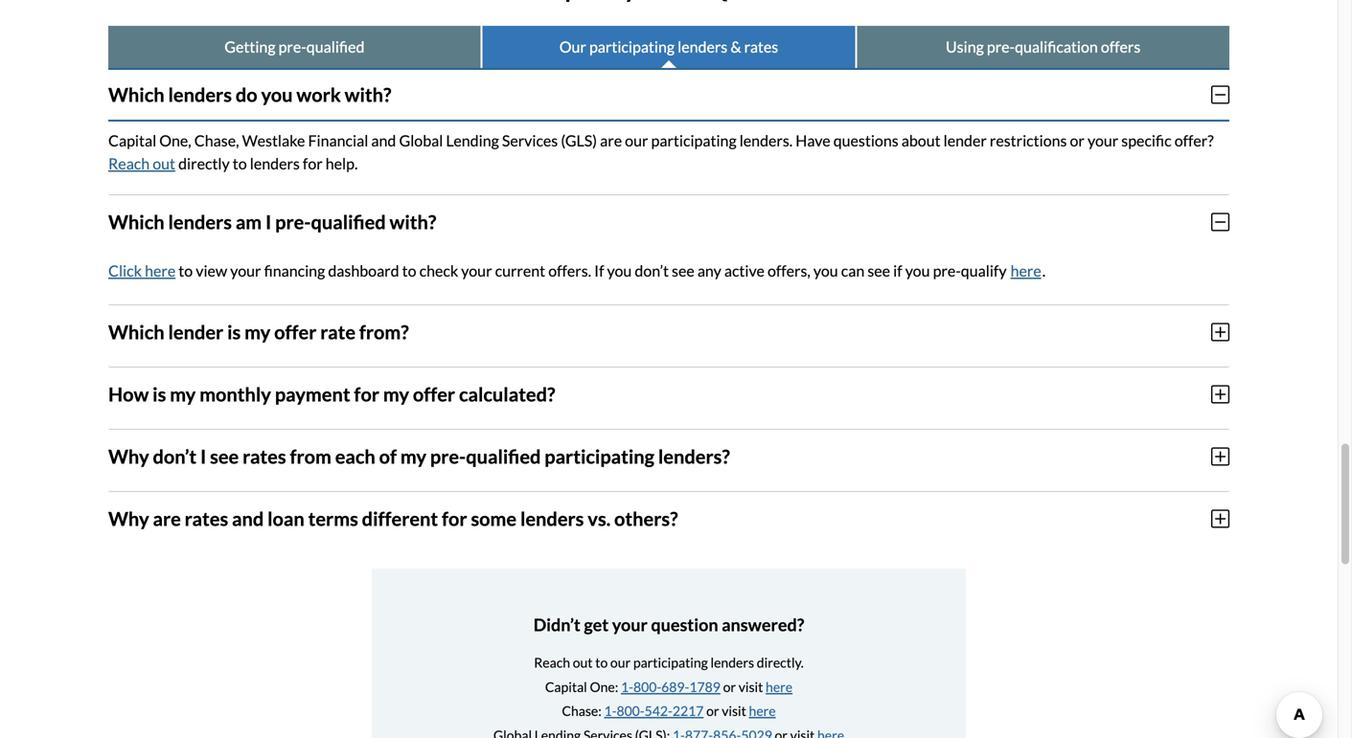 Task type: locate. For each thing, give the bounding box(es) containing it.
1 horizontal spatial and
[[371, 131, 396, 150]]

1 vertical spatial don't
[[153, 446, 197, 469]]

lender right the about
[[944, 131, 987, 150]]

1 vertical spatial is
[[153, 383, 166, 406]]

rates for &
[[744, 37, 778, 56]]

&
[[731, 37, 741, 56]]

0 horizontal spatial for
[[303, 154, 323, 173]]

don't inside button
[[153, 446, 197, 469]]

which down click here link
[[108, 321, 164, 344]]

am
[[236, 211, 262, 234]]

1 vertical spatial plus square image
[[1211, 447, 1230, 468]]

reach down didn't
[[534, 655, 570, 672]]

participating inside frequently asked questions 'tab list'
[[589, 37, 675, 56]]

2 which from the top
[[108, 211, 164, 234]]

others?
[[614, 508, 678, 531]]

our up one:
[[610, 655, 631, 672]]

you
[[261, 83, 293, 106], [607, 262, 632, 280], [814, 262, 838, 280], [905, 262, 930, 280]]

capital one, chase, westlake financial and global lending services (gls) are our participating lenders. have questions about lender restrictions or your specific offer? reach out directly to lenders for help.
[[108, 131, 1214, 173]]

you left can
[[814, 262, 838, 280]]

0 horizontal spatial and
[[232, 508, 264, 531]]

for right payment
[[354, 383, 380, 406]]

1 horizontal spatial out
[[573, 655, 593, 672]]

1 horizontal spatial lender
[[944, 131, 987, 150]]

pre- right am
[[275, 211, 311, 234]]

qualified up work
[[306, 37, 365, 56]]

you right do
[[261, 83, 293, 106]]

qualified
[[306, 37, 365, 56], [311, 211, 386, 234], [466, 446, 541, 469]]

0 horizontal spatial is
[[153, 383, 166, 406]]

lenders left &
[[678, 37, 728, 56]]

are inside button
[[153, 508, 181, 531]]

0 horizontal spatial 1-
[[604, 704, 617, 720]]

1 which from the top
[[108, 83, 164, 106]]

rates left loan
[[185, 508, 228, 531]]

my up "monthly"
[[244, 321, 271, 344]]

lenders inside capital one, chase, westlake financial and global lending services (gls) are our participating lenders. have questions about lender restrictions or your specific offer? reach out directly to lenders for help.
[[250, 154, 300, 173]]

1 horizontal spatial capital
[[545, 679, 587, 696]]

lenders
[[678, 37, 728, 56], [168, 83, 232, 106], [250, 154, 300, 173], [168, 211, 232, 234], [520, 508, 584, 531], [711, 655, 754, 672]]

0 vertical spatial out
[[153, 154, 175, 173]]

qualified down calculated?
[[466, 446, 541, 469]]

0 horizontal spatial lender
[[168, 321, 224, 344]]

visit down directly.
[[739, 679, 763, 696]]

1 horizontal spatial offer
[[413, 383, 455, 406]]

rates right &
[[744, 37, 778, 56]]

2 horizontal spatial or
[[1070, 131, 1085, 150]]

1- down one:
[[604, 704, 617, 720]]

is up "monthly"
[[227, 321, 241, 344]]

800- up 1-800-542-2217 link
[[633, 679, 661, 696]]

rates for see
[[243, 446, 286, 469]]

0 vertical spatial with?
[[345, 83, 391, 106]]

which inside "button"
[[108, 321, 164, 344]]

if
[[893, 262, 902, 280]]

1 vertical spatial for
[[354, 383, 380, 406]]

2 why from the top
[[108, 508, 149, 531]]

1 vertical spatial why
[[108, 508, 149, 531]]

2 vertical spatial for
[[442, 508, 467, 531]]

2 vertical spatial qualified
[[466, 446, 541, 469]]

1 vertical spatial qualified
[[311, 211, 386, 234]]

which up one,
[[108, 83, 164, 106]]

westlake
[[242, 131, 305, 150]]

3 which from the top
[[108, 321, 164, 344]]

1 horizontal spatial 1-
[[621, 679, 633, 696]]

1- right one:
[[621, 679, 633, 696]]

lenders up 1789
[[711, 655, 754, 672]]

0 vertical spatial which
[[108, 83, 164, 106]]

see left any
[[672, 262, 695, 280]]

for left some
[[442, 508, 467, 531]]

and inside button
[[232, 508, 264, 531]]

1 vertical spatial out
[[573, 655, 593, 672]]

capital
[[108, 131, 156, 150], [545, 679, 587, 696]]

plus square image inside why are rates and loan terms different for some lenders vs. others? button
[[1211, 509, 1230, 530]]

0 vertical spatial reach
[[108, 154, 150, 173]]

lenders inside reach out to our participating lenders directly. capital one: 1-800-689-1789 or visit here chase: 1-800-542-2217 or visit here
[[711, 655, 754, 672]]

lenders inside frequently asked questions 'tab list'
[[678, 37, 728, 56]]

2 vertical spatial which
[[108, 321, 164, 344]]

your left specific
[[1088, 131, 1119, 150]]

for
[[303, 154, 323, 173], [354, 383, 380, 406], [442, 508, 467, 531]]

participating up 1-800-689-1789 'link'
[[633, 655, 708, 672]]

is
[[227, 321, 241, 344], [153, 383, 166, 406]]

visit right 2217 in the bottom of the page
[[722, 704, 746, 720]]

is right how
[[153, 383, 166, 406]]

capital up chase:
[[545, 679, 587, 696]]

financial
[[308, 131, 368, 150]]

and inside capital one, chase, westlake financial and global lending services (gls) are our participating lenders. have questions about lender restrictions or your specific offer? reach out directly to lenders for help.
[[371, 131, 396, 150]]

or right 2217 in the bottom of the page
[[706, 704, 719, 720]]

0 vertical spatial offer
[[274, 321, 317, 344]]

getting pre-qualified
[[225, 37, 365, 56]]

1 horizontal spatial see
[[672, 262, 695, 280]]

i
[[265, 211, 271, 234], [200, 446, 206, 469]]

see left if
[[868, 262, 890, 280]]

plus square image for why are rates and loan terms different for some lenders vs. others?
[[1211, 509, 1230, 530]]

plus square image for how is my monthly payment for my offer calculated?
[[1211, 384, 1230, 405]]

loan
[[268, 508, 305, 531]]

reach left directly
[[108, 154, 150, 173]]

of
[[379, 446, 397, 469]]

1 vertical spatial capital
[[545, 679, 587, 696]]

1-800-689-1789 link
[[621, 679, 721, 696]]

1 vertical spatial rates
[[243, 446, 286, 469]]

0 vertical spatial i
[[265, 211, 271, 234]]

0 vertical spatial our
[[625, 131, 648, 150]]

qualification
[[1015, 37, 1098, 56]]

our participating lenders & rates button
[[483, 26, 855, 68]]

i inside button
[[200, 446, 206, 469]]

1-
[[621, 679, 633, 696], [604, 704, 617, 720]]

using pre-qualification offers
[[946, 37, 1141, 56]]

i down "monthly"
[[200, 446, 206, 469]]

which up click here link
[[108, 211, 164, 234]]

1 vertical spatial our
[[610, 655, 631, 672]]

0 horizontal spatial offer
[[274, 321, 317, 344]]

1 plus square image from the top
[[1211, 322, 1230, 343]]

lenders left am
[[168, 211, 232, 234]]

qualified inside why don't i see rates from each of my pre-qualified participating lenders? button
[[466, 446, 541, 469]]

which lenders do you work with? button
[[108, 68, 1230, 122]]

here
[[145, 262, 176, 280], [1011, 262, 1042, 280], [766, 679, 793, 696], [749, 704, 776, 720]]

rate
[[320, 321, 356, 344]]

0 vertical spatial here link
[[766, 679, 793, 696]]

and
[[371, 131, 396, 150], [232, 508, 264, 531]]

800- down one:
[[617, 704, 645, 720]]

from
[[290, 446, 331, 469]]

why don't i see rates from each of my pre-qualified participating lenders? button
[[108, 430, 1230, 484]]

why for why are rates and loan terms different for some lenders vs. others?
[[108, 508, 149, 531]]

plus square image inside why don't i see rates from each of my pre-qualified participating lenders? button
[[1211, 447, 1230, 468]]

lender down view
[[168, 321, 224, 344]]

plus square image
[[1211, 384, 1230, 405], [1211, 509, 1230, 530]]

1 vertical spatial i
[[200, 446, 206, 469]]

0 vertical spatial plus square image
[[1211, 384, 1230, 405]]

why for why don't i see rates from each of my pre-qualified participating lenders?
[[108, 446, 149, 469]]

each
[[335, 446, 375, 469]]

which
[[108, 83, 164, 106], [108, 211, 164, 234], [108, 321, 164, 344]]

0 horizontal spatial are
[[153, 508, 181, 531]]

0 vertical spatial is
[[227, 321, 241, 344]]

0 horizontal spatial capital
[[108, 131, 156, 150]]

0 horizontal spatial i
[[200, 446, 206, 469]]

1 vertical spatial here link
[[749, 704, 776, 720]]

0 horizontal spatial reach
[[108, 154, 150, 173]]

pre- right getting
[[278, 37, 307, 56]]

plus square image inside which lender is my offer rate from? "button"
[[1211, 322, 1230, 343]]

to
[[233, 154, 247, 173], [179, 262, 193, 280], [402, 262, 416, 280], [595, 655, 608, 672]]

don't
[[635, 262, 669, 280], [153, 446, 197, 469]]

0 vertical spatial for
[[303, 154, 323, 173]]

i right am
[[265, 211, 271, 234]]

for inside capital one, chase, westlake financial and global lending services (gls) are our participating lenders. have questions about lender restrictions or your specific offer? reach out directly to lenders for help.
[[303, 154, 323, 173]]

our down the which lenders do you work with? dropdown button
[[625, 131, 648, 150]]

restrictions
[[990, 131, 1067, 150]]

1 plus square image from the top
[[1211, 384, 1230, 405]]

0 vertical spatial capital
[[108, 131, 156, 150]]

lenders left do
[[168, 83, 232, 106]]

0 horizontal spatial see
[[210, 446, 239, 469]]

0 horizontal spatial out
[[153, 154, 175, 173]]

from?
[[359, 321, 409, 344]]

0 vertical spatial plus square image
[[1211, 322, 1230, 343]]

out down one,
[[153, 154, 175, 173]]

1 vertical spatial reach
[[534, 655, 570, 672]]

2 horizontal spatial rates
[[744, 37, 778, 56]]

to down chase,
[[233, 154, 247, 173]]

1 vertical spatial plus square image
[[1211, 509, 1230, 530]]

1 vertical spatial lender
[[168, 321, 224, 344]]

to up one:
[[595, 655, 608, 672]]

click here link
[[108, 262, 176, 280]]

0 vertical spatial lender
[[944, 131, 987, 150]]

lender
[[944, 131, 987, 150], [168, 321, 224, 344]]

your right check
[[461, 262, 492, 280]]

with? up check
[[390, 211, 436, 234]]

and left global
[[371, 131, 396, 150]]

out up one:
[[573, 655, 593, 672]]

plus square image
[[1211, 322, 1230, 343], [1211, 447, 1230, 468]]

participating inside capital one, chase, westlake financial and global lending services (gls) are our participating lenders. have questions about lender restrictions or your specific offer? reach out directly to lenders for help.
[[651, 131, 737, 150]]

2 vertical spatial rates
[[185, 508, 228, 531]]

your
[[1088, 131, 1119, 150], [230, 262, 261, 280], [461, 262, 492, 280], [612, 615, 648, 636]]

2 plus square image from the top
[[1211, 509, 1230, 530]]

or right restrictions
[[1070, 131, 1085, 150]]

which for which lender is my offer rate from?
[[108, 321, 164, 344]]

visit
[[739, 679, 763, 696], [722, 704, 746, 720]]

using
[[946, 37, 984, 56]]

1 vertical spatial offer
[[413, 383, 455, 406]]

offer left rate
[[274, 321, 317, 344]]

2 plus square image from the top
[[1211, 447, 1230, 468]]

to inside capital one, chase, westlake financial and global lending services (gls) are our participating lenders. have questions about lender restrictions or your specific offer? reach out directly to lenders for help.
[[233, 154, 247, 173]]

are inside capital one, chase, westlake financial and global lending services (gls) are our participating lenders. have questions about lender restrictions or your specific offer? reach out directly to lenders for help.
[[600, 131, 622, 150]]

1 horizontal spatial are
[[600, 131, 622, 150]]

reach inside reach out to our participating lenders directly. capital one: 1-800-689-1789 or visit here chase: 1-800-542-2217 or visit here
[[534, 655, 570, 672]]

800-
[[633, 679, 661, 696], [617, 704, 645, 720]]

our inside capital one, chase, westlake financial and global lending services (gls) are our participating lenders. have questions about lender restrictions or your specific offer? reach out directly to lenders for help.
[[625, 131, 648, 150]]

which lenders am i pre-qualified with? button
[[108, 196, 1230, 249]]

view
[[196, 262, 227, 280]]

rates inside frequently asked questions 'tab list'
[[744, 37, 778, 56]]

some
[[471, 508, 517, 531]]

how
[[108, 383, 149, 406]]

qualified inside getting pre-qualified button
[[306, 37, 365, 56]]

1 vertical spatial are
[[153, 508, 181, 531]]

1 horizontal spatial i
[[265, 211, 271, 234]]

offer up why don't i see rates from each of my pre-qualified participating lenders? on the bottom of the page
[[413, 383, 455, 406]]

and left loan
[[232, 508, 264, 531]]

here link
[[766, 679, 793, 696], [749, 704, 776, 720]]

your inside capital one, chase, westlake financial and global lending services (gls) are our participating lenders. have questions about lender restrictions or your specific offer? reach out directly to lenders for help.
[[1088, 131, 1119, 150]]

qualified up dashboard
[[311, 211, 386, 234]]

pre- inside button
[[278, 37, 307, 56]]

participating right our
[[589, 37, 675, 56]]

plus square image inside how is my monthly payment for my offer calculated? button
[[1211, 384, 1230, 405]]

our
[[625, 131, 648, 150], [610, 655, 631, 672]]

1 horizontal spatial reach
[[534, 655, 570, 672]]

0 vertical spatial don't
[[635, 262, 669, 280]]

see inside button
[[210, 446, 239, 469]]

0 vertical spatial or
[[1070, 131, 1085, 150]]

1 horizontal spatial or
[[723, 679, 736, 696]]

my
[[244, 321, 271, 344], [170, 383, 196, 406], [383, 383, 409, 406], [400, 446, 427, 469]]

chase:
[[562, 704, 602, 720]]

2217
[[673, 704, 704, 720]]

didn't get your question answered?
[[534, 615, 804, 636]]

0 vertical spatial why
[[108, 446, 149, 469]]

participating down the which lenders do you work with? dropdown button
[[651, 131, 737, 150]]

1 horizontal spatial rates
[[243, 446, 286, 469]]

0 vertical spatial rates
[[744, 37, 778, 56]]

my inside why don't i see rates from each of my pre-qualified participating lenders? button
[[400, 446, 427, 469]]

here link for 1-800-542-2217
[[749, 704, 776, 720]]

for left the help.
[[303, 154, 323, 173]]

participating up vs.
[[545, 446, 655, 469]]

1 horizontal spatial is
[[227, 321, 241, 344]]

rates left from
[[243, 446, 286, 469]]

reach
[[108, 154, 150, 173], [534, 655, 570, 672]]

why are rates and loan terms different for some lenders vs. others? button
[[108, 493, 1230, 546]]

are
[[600, 131, 622, 150], [153, 508, 181, 531]]

0 vertical spatial 1-
[[621, 679, 633, 696]]

i inside dropdown button
[[265, 211, 271, 234]]

542-
[[645, 704, 673, 720]]

lenders down westlake
[[250, 154, 300, 173]]

0 horizontal spatial or
[[706, 704, 719, 720]]

or right 1789
[[723, 679, 736, 696]]

lenders.
[[740, 131, 793, 150]]

click here to view your financing dashboard to check your current offers. if you don't see any active offers, you can see if you pre-qualify here .
[[108, 262, 1046, 280]]

question
[[651, 615, 718, 636]]

out
[[153, 154, 175, 173], [573, 655, 593, 672]]

0 vertical spatial are
[[600, 131, 622, 150]]

see down "monthly"
[[210, 446, 239, 469]]

0 horizontal spatial rates
[[185, 508, 228, 531]]

is inside "button"
[[227, 321, 241, 344]]

1 horizontal spatial don't
[[635, 262, 669, 280]]

current
[[495, 262, 545, 280]]

1 vertical spatial which
[[108, 211, 164, 234]]

with? right work
[[345, 83, 391, 106]]

which lender is my offer rate from?
[[108, 321, 409, 344]]

0 vertical spatial qualified
[[306, 37, 365, 56]]

capital up reach out link
[[108, 131, 156, 150]]

0 horizontal spatial don't
[[153, 446, 197, 469]]

or
[[1070, 131, 1085, 150], [723, 679, 736, 696], [706, 704, 719, 720]]

0 vertical spatial and
[[371, 131, 396, 150]]

why
[[108, 446, 149, 469], [108, 508, 149, 531]]

1 why from the top
[[108, 446, 149, 469]]

participating
[[589, 37, 675, 56], [651, 131, 737, 150], [545, 446, 655, 469], [633, 655, 708, 672]]

my right of
[[400, 446, 427, 469]]

1 vertical spatial and
[[232, 508, 264, 531]]

dashboard
[[328, 262, 399, 280]]



Task type: describe. For each thing, give the bounding box(es) containing it.
1 vertical spatial or
[[723, 679, 736, 696]]

0 vertical spatial 800-
[[633, 679, 661, 696]]

minus square image
[[1211, 84, 1230, 105]]

using pre-qualification offers button
[[857, 26, 1230, 68]]

click
[[108, 262, 142, 280]]

out inside capital one, chase, westlake financial and global lending services (gls) are our participating lenders. have questions about lender restrictions or your specific offer? reach out directly to lenders for help.
[[153, 154, 175, 173]]

why are rates and loan terms different for some lenders vs. others?
[[108, 508, 678, 531]]

which lenders am i pre-qualified with?
[[108, 211, 436, 234]]

reach inside capital one, chase, westlake financial and global lending services (gls) are our participating lenders. have questions about lender restrictions or your specific offer? reach out directly to lenders for help.
[[108, 154, 150, 173]]

qualify
[[961, 262, 1007, 280]]

getting pre-qualified button
[[108, 26, 481, 68]]

frequently asked questions tab list
[[108, 26, 1230, 68]]

2 vertical spatial or
[[706, 704, 719, 720]]

1 vertical spatial 800-
[[617, 704, 645, 720]]

about
[[902, 131, 941, 150]]

help.
[[326, 154, 358, 173]]

your right 'get'
[[612, 615, 648, 636]]

can
[[841, 262, 865, 280]]

offers,
[[768, 262, 811, 280]]

plus square image for why don't i see rates from each of my pre-qualified participating lenders?
[[1211, 447, 1230, 468]]

(gls)
[[561, 131, 597, 150]]

any
[[698, 262, 721, 280]]

capital inside capital one, chase, westlake financial and global lending services (gls) are our participating lenders. have questions about lender restrictions or your specific offer? reach out directly to lenders for help.
[[108, 131, 156, 150]]

reach out to our participating lenders directly. capital one: 1-800-689-1789 or visit here chase: 1-800-542-2217 or visit here
[[534, 655, 804, 720]]

1789
[[689, 679, 721, 696]]

.
[[1042, 262, 1046, 280]]

chase,
[[194, 131, 239, 150]]

lenders?
[[658, 446, 730, 469]]

offers
[[1101, 37, 1141, 56]]

directly
[[178, 154, 230, 173]]

vs.
[[588, 508, 611, 531]]

1 vertical spatial visit
[[722, 704, 746, 720]]

pre- right using
[[987, 37, 1015, 56]]

which for which lenders do you work with?
[[108, 83, 164, 106]]

1 vertical spatial 1-
[[604, 704, 617, 720]]

to left check
[[402, 262, 416, 280]]

which lender is my offer rate from? button
[[108, 306, 1230, 360]]

offer?
[[1175, 131, 1214, 150]]

directly.
[[757, 655, 804, 672]]

lender inside "button"
[[168, 321, 224, 344]]

you right if
[[905, 262, 930, 280]]

2 horizontal spatial for
[[442, 508, 467, 531]]

plus square image for which lender is my offer rate from?
[[1211, 322, 1230, 343]]

my up of
[[383, 383, 409, 406]]

1 horizontal spatial for
[[354, 383, 380, 406]]

offer inside which lender is my offer rate from? "button"
[[274, 321, 317, 344]]

services
[[502, 131, 558, 150]]

or inside capital one, chase, westlake financial and global lending services (gls) are our participating lenders. have questions about lender restrictions or your specific offer? reach out directly to lenders for help.
[[1070, 131, 1085, 150]]

you right the if
[[607, 262, 632, 280]]

our inside reach out to our participating lenders directly. capital one: 1-800-689-1789 or visit here chase: 1-800-542-2217 or visit here
[[610, 655, 631, 672]]

689-
[[661, 679, 689, 696]]

have
[[796, 131, 831, 150]]

our
[[559, 37, 586, 56]]

financing
[[264, 262, 325, 280]]

lenders left vs.
[[520, 508, 584, 531]]

you inside dropdown button
[[261, 83, 293, 106]]

terms
[[308, 508, 358, 531]]

to left view
[[179, 262, 193, 280]]

here button
[[1010, 257, 1042, 286]]

answered?
[[722, 615, 804, 636]]

my inside which lender is my offer rate from? "button"
[[244, 321, 271, 344]]

minus square image
[[1211, 212, 1230, 233]]

here link for 1-800-689-1789
[[766, 679, 793, 696]]

capital inside reach out to our participating lenders directly. capital one: 1-800-689-1789 or visit here chase: 1-800-542-2217 or visit here
[[545, 679, 587, 696]]

how is my monthly payment for my offer calculated? button
[[108, 368, 1230, 422]]

one,
[[159, 131, 191, 150]]

my left "monthly"
[[170, 383, 196, 406]]

different
[[362, 508, 438, 531]]

specific
[[1122, 131, 1172, 150]]

get
[[584, 615, 609, 636]]

offers.
[[548, 262, 591, 280]]

didn't
[[534, 615, 581, 636]]

to inside reach out to our participating lenders directly. capital one: 1-800-689-1789 or visit here chase: 1-800-542-2217 or visit here
[[595, 655, 608, 672]]

0 vertical spatial visit
[[739, 679, 763, 696]]

offer inside how is my monthly payment for my offer calculated? button
[[413, 383, 455, 406]]

monthly
[[200, 383, 271, 406]]

how is my monthly payment for my offer calculated?
[[108, 383, 555, 406]]

which lenders do you work with?
[[108, 83, 391, 106]]

if
[[594, 262, 604, 280]]

payment
[[275, 383, 350, 406]]

participating inside reach out to our participating lenders directly. capital one: 1-800-689-1789 or visit here chase: 1-800-542-2217 or visit here
[[633, 655, 708, 672]]

1 vertical spatial with?
[[390, 211, 436, 234]]

2 horizontal spatial see
[[868, 262, 890, 280]]

do
[[236, 83, 257, 106]]

check
[[419, 262, 458, 280]]

reach out link
[[108, 154, 175, 173]]

which for which lenders am i pre-qualified with?
[[108, 211, 164, 234]]

our participating lenders & rates
[[559, 37, 778, 56]]

active
[[724, 262, 765, 280]]

qualified inside which lenders am i pre-qualified with? dropdown button
[[311, 211, 386, 234]]

getting
[[225, 37, 276, 56]]

your right view
[[230, 262, 261, 280]]

global
[[399, 131, 443, 150]]

lending
[[446, 131, 499, 150]]

lender inside capital one, chase, westlake financial and global lending services (gls) are our participating lenders. have questions about lender restrictions or your specific offer? reach out directly to lenders for help.
[[944, 131, 987, 150]]

questions
[[834, 131, 899, 150]]

pre- inside dropdown button
[[275, 211, 311, 234]]

is inside button
[[153, 383, 166, 406]]

work
[[297, 83, 341, 106]]

why don't i see rates from each of my pre-qualified participating lenders?
[[108, 446, 730, 469]]

calculated?
[[459, 383, 555, 406]]

one:
[[590, 679, 618, 696]]

pre- right if
[[933, 262, 961, 280]]

out inside reach out to our participating lenders directly. capital one: 1-800-689-1789 or visit here chase: 1-800-542-2217 or visit here
[[573, 655, 593, 672]]

1-800-542-2217 link
[[604, 704, 704, 720]]

our participating lenders & rates tab panel
[[108, 68, 1230, 554]]

pre- right of
[[430, 446, 466, 469]]



Task type: vqa. For each thing, say whether or not it's contained in the screenshot.
pre- within BUTTON
yes



